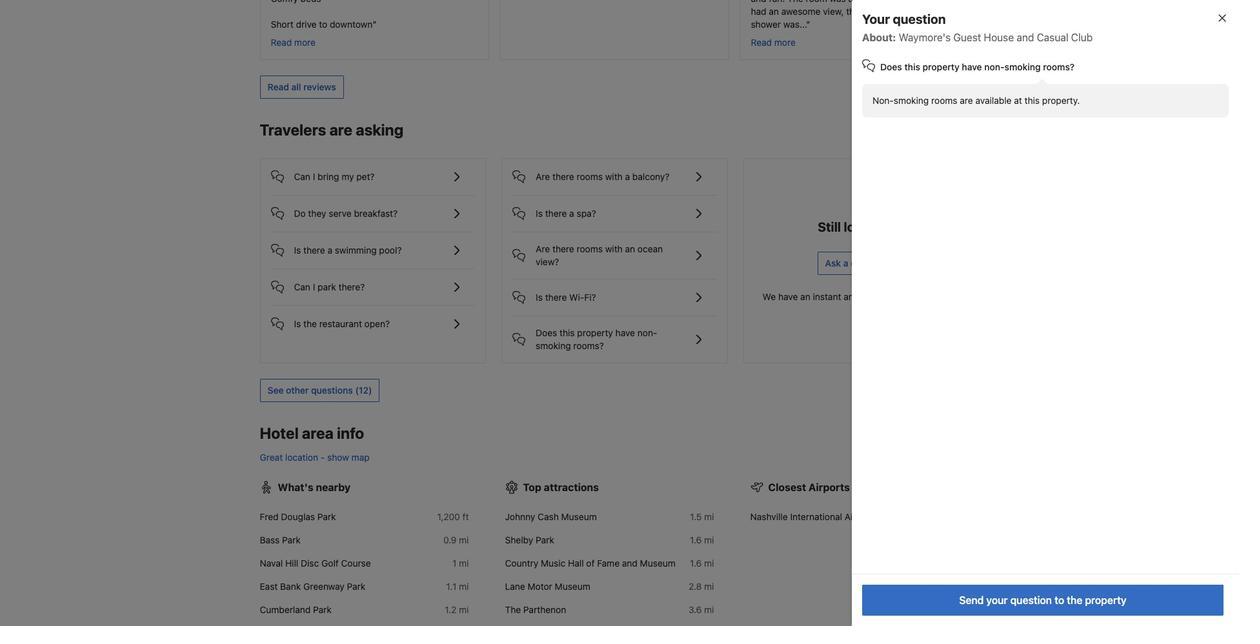 Task type: vqa. For each thing, say whether or not it's contained in the screenshot.
Hotel
yes



Task type: describe. For each thing, give the bounding box(es) containing it.
your
[[987, 595, 1009, 606]]

0 horizontal spatial to
[[876, 291, 885, 302]]

2 " from the left
[[807, 19, 811, 30]]

available
[[976, 95, 1012, 106]]

mi for the parthenon
[[705, 604, 715, 615]]

question for ask a question
[[851, 258, 888, 269]]

property.
[[1043, 95, 1081, 106]]

serve
[[329, 208, 352, 219]]

park down course at left bottom
[[347, 581, 366, 592]]

all
[[292, 81, 301, 92]]

country music hall of fame and museum
[[505, 558, 676, 569]]

reviews
[[304, 81, 336, 92]]

pool?
[[379, 245, 402, 256]]

lane motor museum
[[505, 581, 591, 592]]

park right 'douglas' at bottom
[[318, 511, 336, 522]]

nearby
[[316, 482, 351, 493]]

hill
[[285, 558, 299, 569]]

non-smoking rooms are available at this property.
[[873, 95, 1081, 106]]

there for is there a spa?
[[546, 208, 567, 219]]

1 " from the left
[[373, 19, 377, 30]]

music
[[541, 558, 566, 569]]

does this property have non- smoking rooms?
[[536, 327, 658, 351]]

3.6 mi
[[689, 604, 715, 615]]

the
[[505, 604, 521, 615]]

2.8
[[689, 581, 702, 592]]

1 vertical spatial an
[[801, 291, 811, 302]]

fi?
[[585, 292, 596, 303]]

bass park
[[260, 535, 301, 546]]

there for is there wi-fi?
[[546, 292, 567, 303]]

fred douglas park
[[260, 511, 336, 522]]

an inside are there rooms with an ocean view?
[[626, 243, 636, 254]]

is the restaurant open? button
[[271, 306, 475, 332]]

1 horizontal spatial smoking
[[894, 95, 930, 106]]

are there rooms with an ocean view? button
[[513, 232, 717, 269]]

can i bring my pet? button
[[271, 159, 475, 185]]

send
[[960, 595, 985, 606]]

do
[[294, 208, 306, 219]]

your question about: waymore's guest house and casual club
[[863, 12, 1093, 43]]

read all reviews
[[268, 81, 336, 92]]

question inside your question about: waymore's guest house and casual club
[[893, 12, 947, 26]]

my
[[342, 171, 354, 182]]

park for shelby park
[[536, 535, 555, 546]]

naval hill disc golf course
[[260, 558, 371, 569]]

is there a swimming pool?
[[294, 245, 402, 256]]

douglas
[[281, 511, 315, 522]]

instant
[[813, 291, 842, 302]]

fred
[[260, 511, 279, 522]]

club
[[1072, 32, 1093, 43]]

read inside button
[[268, 81, 289, 92]]

question for send your question to the property
[[1011, 595, 1053, 606]]

is the restaurant open?
[[294, 318, 390, 329]]

most
[[887, 291, 908, 302]]

can i park there? button
[[271, 269, 475, 295]]

answer
[[844, 291, 874, 302]]

swimming
[[335, 245, 377, 256]]

nashville
[[751, 511, 788, 522]]

nashville international airport
[[751, 511, 874, 522]]

asking
[[356, 121, 404, 139]]

area
[[302, 424, 334, 442]]

what's nearby
[[278, 482, 351, 493]]

house
[[985, 32, 1015, 43]]

breakfast?
[[354, 208, 398, 219]]

1 read more button from the left
[[271, 36, 316, 49]]

mi for naval hill disc golf course
[[459, 558, 469, 569]]

there?
[[339, 282, 365, 293]]

and inside your question about: waymore's guest house and casual club
[[1017, 32, 1035, 43]]

east
[[260, 581, 278, 592]]

this for does this property have non-smoking rooms?
[[905, 61, 921, 72]]

1,200
[[438, 511, 460, 522]]

ft
[[463, 511, 469, 522]]

mi for lane motor museum
[[705, 581, 715, 592]]

1 vertical spatial and
[[622, 558, 638, 569]]

0.9
[[444, 535, 457, 546]]

a inside is there a swimming pool? button
[[328, 245, 333, 256]]

are for are there rooms with an ocean view?
[[536, 243, 550, 254]]

the parthenon
[[505, 604, 567, 615]]

send your question to the property button
[[863, 585, 1224, 616]]

there for are there rooms with an ocean view?
[[553, 243, 575, 254]]

property for does this property have non- smoking rooms?
[[578, 327, 613, 338]]

1 read more from the left
[[271, 37, 316, 48]]

closest airports
[[769, 482, 850, 493]]

park for cumberland park
[[313, 604, 332, 615]]

looking?
[[844, 220, 896, 234]]

a inside are there rooms with a balcony? button
[[626, 171, 630, 182]]

casual
[[1038, 32, 1069, 43]]

top attractions
[[523, 482, 599, 493]]

property for does this property have non-smoking rooms?
[[923, 61, 960, 72]]

does for does this property have non-smoking rooms?
[[881, 61, 903, 72]]

at
[[1015, 95, 1023, 106]]

we have an instant answer to most questions
[[763, 291, 951, 302]]

1.1 mi
[[447, 581, 469, 592]]

your question dialog
[[832, 0, 1240, 626]]

rooms for a
[[577, 171, 603, 182]]

are for are there rooms with a balcony?
[[536, 171, 550, 182]]

read all reviews button
[[260, 76, 344, 99]]

is there a spa?
[[536, 208, 597, 219]]

shelby
[[505, 535, 534, 546]]

2 more from the left
[[775, 37, 796, 48]]

east bank greenway park
[[260, 581, 366, 592]]

1.2
[[445, 604, 457, 615]]

still looking?
[[818, 220, 896, 234]]

country
[[505, 558, 539, 569]]

guest
[[954, 32, 982, 43]]

is there wi-fi?
[[536, 292, 596, 303]]

greenway
[[304, 581, 345, 592]]

is for is there a swimming pool?
[[294, 245, 301, 256]]

there for are there rooms with a balcony?
[[553, 171, 575, 182]]

1 vertical spatial museum
[[640, 558, 676, 569]]



Task type: locate. For each thing, give the bounding box(es) containing it.
rooms down the does this property have non-smoking rooms?
[[932, 95, 958, 106]]

1.6 mi up 2.8 mi
[[690, 558, 715, 569]]

2 1.6 mi from the top
[[690, 558, 715, 569]]

0 horizontal spatial an
[[626, 243, 636, 254]]

1 horizontal spatial question
[[893, 12, 947, 26]]

question up answer
[[851, 258, 888, 269]]

1 vertical spatial smoking
[[894, 95, 930, 106]]

rooms down spa?
[[577, 243, 603, 254]]

there
[[553, 171, 575, 182], [546, 208, 567, 219], [553, 243, 575, 254], [304, 245, 325, 256], [546, 292, 567, 303]]

smoking inside does this property have non- smoking rooms?
[[536, 340, 571, 351]]

3.6
[[689, 604, 702, 615]]

2 vertical spatial have
[[616, 327, 636, 338]]

2 1.6 from the top
[[690, 558, 702, 569]]

questions left (12)
[[311, 385, 353, 396]]

have
[[963, 61, 983, 72], [779, 291, 798, 302], [616, 327, 636, 338]]

is for is there a spa?
[[536, 208, 543, 219]]

2 horizontal spatial this
[[1025, 95, 1041, 106]]

rooms inside your question dialog
[[932, 95, 958, 106]]

0 horizontal spatial property
[[578, 327, 613, 338]]

do they serve breakfast? button
[[271, 196, 475, 222]]

0 vertical spatial can
[[294, 171, 311, 182]]

2 with from the top
[[606, 243, 623, 254]]

1 horizontal spatial and
[[1017, 32, 1035, 43]]

2 are from the top
[[536, 243, 550, 254]]

does inside your question dialog
[[881, 61, 903, 72]]

0 vertical spatial 1.6 mi
[[690, 535, 715, 546]]

mi right 1.5
[[705, 511, 715, 522]]

are left asking
[[330, 121, 353, 139]]

read more button
[[271, 36, 316, 49], [751, 36, 796, 49]]

1 horizontal spatial have
[[779, 291, 798, 302]]

are inside are there rooms with a balcony? button
[[536, 171, 550, 182]]

1 horizontal spatial an
[[801, 291, 811, 302]]

1 can from the top
[[294, 171, 311, 182]]

1 vertical spatial non-
[[638, 327, 658, 338]]

smoking up at
[[1005, 61, 1042, 72]]

lane
[[505, 581, 526, 592]]

1.6 mi for country music hall of fame and museum
[[690, 558, 715, 569]]

mi for east bank greenway park
[[459, 581, 469, 592]]

motor
[[528, 581, 553, 592]]

does this property have non-smoking rooms?
[[881, 61, 1075, 72]]

rooms up spa?
[[577, 171, 603, 182]]

they
[[308, 208, 327, 219]]

non- for does this property have non- smoking rooms?
[[638, 327, 658, 338]]

0 horizontal spatial smoking
[[536, 340, 571, 351]]

balcony?
[[633, 171, 670, 182]]

this down is there wi-fi?
[[560, 327, 575, 338]]

1.6 down 1.5
[[690, 535, 702, 546]]

have inside your question dialog
[[963, 61, 983, 72]]

1.1
[[447, 581, 457, 592]]

are there rooms with an ocean view?
[[536, 243, 663, 267]]

what's
[[278, 482, 314, 493]]

museum right fame
[[640, 558, 676, 569]]

view?
[[536, 256, 560, 267]]

mi right 0.9
[[459, 535, 469, 546]]

1 mi
[[453, 558, 469, 569]]

2 horizontal spatial have
[[963, 61, 983, 72]]

rooms for available
[[932, 95, 958, 106]]

is inside "button"
[[536, 208, 543, 219]]

0 vertical spatial questions
[[910, 291, 951, 302]]

1 vertical spatial 1.6 mi
[[690, 558, 715, 569]]

is down do
[[294, 245, 301, 256]]

info
[[337, 424, 364, 442]]

the
[[304, 318, 317, 329], [1068, 595, 1083, 606]]

1 i from the top
[[313, 171, 315, 182]]

waymore's
[[899, 32, 951, 43]]

cash
[[538, 511, 559, 522]]

1.6 mi down 1.5 mi
[[690, 535, 715, 546]]

can i bring my pet?
[[294, 171, 375, 182]]

2 horizontal spatial property
[[1086, 595, 1127, 606]]

1 horizontal spatial non-
[[985, 61, 1005, 72]]

smoking for does this property have non- smoking rooms?
[[536, 340, 571, 351]]

can i park there?
[[294, 282, 365, 293]]

a inside ask a question "button"
[[844, 258, 849, 269]]

1 horizontal spatial rooms?
[[1044, 61, 1075, 72]]

airports
[[809, 482, 850, 493]]

1
[[453, 558, 457, 569]]

1 horizontal spatial read more
[[751, 37, 796, 48]]

with inside button
[[606, 171, 623, 182]]

park right bass
[[282, 535, 301, 546]]

have down is there wi-fi? button
[[616, 327, 636, 338]]

bring
[[318, 171, 339, 182]]

does inside does this property have non- smoking rooms?
[[536, 327, 558, 338]]

1 horizontal spatial property
[[923, 61, 960, 72]]

museum for lane motor museum
[[555, 581, 591, 592]]

1 horizontal spatial the
[[1068, 595, 1083, 606]]

are there rooms with a balcony? button
[[513, 159, 717, 185]]

0 vertical spatial question
[[893, 12, 947, 26]]

there left wi-
[[546, 292, 567, 303]]

park
[[318, 282, 336, 293]]

1 horizontal spatial more
[[775, 37, 796, 48]]

1 horizontal spatial to
[[1055, 595, 1065, 606]]

see other questions (12) button
[[260, 379, 380, 402]]

0 vertical spatial does
[[881, 61, 903, 72]]

questions right most
[[910, 291, 951, 302]]

there for is there a swimming pool?
[[304, 245, 325, 256]]

there inside is there wi-fi? button
[[546, 292, 567, 303]]

"
[[373, 19, 377, 30], [807, 19, 811, 30]]

this inside does this property have non- smoking rooms?
[[560, 327, 575, 338]]

1 vertical spatial are
[[330, 121, 353, 139]]

a left "swimming"
[[328, 245, 333, 256]]

wi-
[[570, 292, 585, 303]]

0 horizontal spatial non-
[[638, 327, 658, 338]]

mi right '1.1'
[[459, 581, 469, 592]]

to right your
[[1055, 595, 1065, 606]]

open?
[[365, 318, 390, 329]]

1.6
[[690, 535, 702, 546], [690, 558, 702, 569]]

mi for country music hall of fame and museum
[[705, 558, 715, 569]]

2 vertical spatial property
[[1086, 595, 1127, 606]]

1.6 for country music hall of fame and museum
[[690, 558, 702, 569]]

shelby park
[[505, 535, 555, 546]]

mi for johnny cash museum
[[705, 511, 715, 522]]

rooms for an
[[577, 243, 603, 254]]

1 horizontal spatial this
[[905, 61, 921, 72]]

a left 'balcony?'
[[626, 171, 630, 182]]

i for bring
[[313, 171, 315, 182]]

1 1.6 mi from the top
[[690, 535, 715, 546]]

0 vertical spatial and
[[1017, 32, 1035, 43]]

rooms? inside does this property have non- smoking rooms?
[[574, 340, 604, 351]]

with
[[606, 171, 623, 182], [606, 243, 623, 254]]

parthenon
[[524, 604, 567, 615]]

does this property have non- smoking rooms? button
[[513, 316, 717, 353]]

is for is there wi-fi?
[[536, 292, 543, 303]]

0 vertical spatial property
[[923, 61, 960, 72]]

a inside is there a spa? "button"
[[570, 208, 575, 219]]

1 vertical spatial rooms
[[577, 171, 603, 182]]

1.6 for shelby park
[[690, 535, 702, 546]]

1 vertical spatial rooms?
[[574, 340, 604, 351]]

question inside button
[[1011, 595, 1053, 606]]

0 vertical spatial smoking
[[1005, 61, 1042, 72]]

can for can i park there?
[[294, 282, 311, 293]]

disc
[[301, 558, 319, 569]]

1 vertical spatial i
[[313, 282, 315, 293]]

mi right 3.6
[[705, 604, 715, 615]]

mi right 1
[[459, 558, 469, 569]]

1.6 mi for shelby park
[[690, 535, 715, 546]]

and right fame
[[622, 558, 638, 569]]

2 can from the top
[[294, 282, 311, 293]]

is left restaurant
[[294, 318, 301, 329]]

we
[[763, 291, 776, 302]]

does down is there wi-fi?
[[536, 327, 558, 338]]

to left most
[[876, 291, 885, 302]]

with for a
[[606, 171, 623, 182]]

0 vertical spatial museum
[[562, 511, 597, 522]]

questions inside button
[[311, 385, 353, 396]]

there up view?
[[553, 243, 575, 254]]

are inside are there rooms with an ocean view?
[[536, 243, 550, 254]]

0 vertical spatial to
[[876, 291, 885, 302]]

0 vertical spatial with
[[606, 171, 623, 182]]

2 i from the top
[[313, 282, 315, 293]]

can inside "button"
[[294, 282, 311, 293]]

there left spa?
[[546, 208, 567, 219]]

is down view?
[[536, 292, 543, 303]]

about:
[[863, 32, 897, 43]]

1 horizontal spatial read more button
[[751, 36, 796, 49]]

still
[[818, 220, 842, 234]]

there up is there a spa?
[[553, 171, 575, 182]]

smoking down is there wi-fi?
[[536, 340, 571, 351]]

there inside are there rooms with an ocean view?
[[553, 243, 575, 254]]

travelers
[[260, 121, 326, 139]]

other
[[286, 385, 309, 396]]

0 horizontal spatial read more
[[271, 37, 316, 48]]

to inside button
[[1055, 595, 1065, 606]]

park down greenway on the left bottom
[[313, 604, 332, 615]]

i
[[313, 171, 315, 182], [313, 282, 315, 293]]

0 vertical spatial i
[[313, 171, 315, 182]]

rooms? for does this property have non- smoking rooms?
[[574, 340, 604, 351]]

2 vertical spatial question
[[1011, 595, 1053, 606]]

a left spa?
[[570, 208, 575, 219]]

0 vertical spatial an
[[626, 243, 636, 254]]

0 vertical spatial non-
[[985, 61, 1005, 72]]

0 vertical spatial are
[[536, 171, 550, 182]]

1 vertical spatial does
[[536, 327, 558, 338]]

have inside does this property have non- smoking rooms?
[[616, 327, 636, 338]]

non- down house in the right top of the page
[[985, 61, 1005, 72]]

2 vertical spatial smoking
[[536, 340, 571, 351]]

mi for cumberland park
[[459, 604, 469, 615]]

an left instant
[[801, 291, 811, 302]]

i inside button
[[313, 171, 315, 182]]

have down guest
[[963, 61, 983, 72]]

question up waymore's
[[893, 12, 947, 26]]

have right we
[[779, 291, 798, 302]]

spa?
[[577, 208, 597, 219]]

museum down hall
[[555, 581, 591, 592]]

1 vertical spatial with
[[606, 243, 623, 254]]

question inside "button"
[[851, 258, 888, 269]]

of
[[587, 558, 595, 569]]

park down cash at the bottom left
[[536, 535, 555, 546]]

with up is there a spa? "button"
[[606, 171, 623, 182]]

0 horizontal spatial and
[[622, 558, 638, 569]]

i left park
[[313, 282, 315, 293]]

pet?
[[357, 171, 375, 182]]

are up view?
[[536, 243, 550, 254]]

0 horizontal spatial "
[[373, 19, 377, 30]]

0 horizontal spatial have
[[616, 327, 636, 338]]

2 vertical spatial museum
[[555, 581, 591, 592]]

rooms? down fi?
[[574, 340, 604, 351]]

1 vertical spatial 1.6
[[690, 558, 702, 569]]

1 horizontal spatial does
[[881, 61, 903, 72]]

does for does this property have non- smoking rooms?
[[536, 327, 558, 338]]

non-
[[873, 95, 894, 106]]

0 horizontal spatial this
[[560, 327, 575, 338]]

are up is there a spa?
[[536, 171, 550, 182]]

international
[[791, 511, 843, 522]]

a right ask
[[844, 258, 849, 269]]

park for bass park
[[282, 535, 301, 546]]

hall
[[568, 558, 584, 569]]

mi for bass park
[[459, 535, 469, 546]]

1 with from the top
[[606, 171, 623, 182]]

travelers are asking
[[260, 121, 404, 139]]

0 vertical spatial rooms?
[[1044, 61, 1075, 72]]

1 horizontal spatial are
[[961, 95, 974, 106]]

are
[[536, 171, 550, 182], [536, 243, 550, 254]]

an
[[626, 243, 636, 254], [801, 291, 811, 302]]

are inside your question dialog
[[961, 95, 974, 106]]

0 vertical spatial have
[[963, 61, 983, 72]]

1 vertical spatial have
[[779, 291, 798, 302]]

are left available
[[961, 95, 974, 106]]

0 horizontal spatial are
[[330, 121, 353, 139]]

2 read more button from the left
[[751, 36, 796, 49]]

an left ocean
[[626, 243, 636, 254]]

1.6 up 2.8
[[690, 558, 702, 569]]

this down waymore's
[[905, 61, 921, 72]]

mi right 2.8
[[705, 581, 715, 592]]

1 vertical spatial can
[[294, 282, 311, 293]]

0 horizontal spatial more
[[294, 37, 316, 48]]

0 horizontal spatial question
[[851, 258, 888, 269]]

mi up 2.8 mi
[[705, 558, 715, 569]]

the inside button
[[304, 318, 317, 329]]

smoking
[[1005, 61, 1042, 72], [894, 95, 930, 106], [536, 340, 571, 351]]

the inside button
[[1068, 595, 1083, 606]]

0 horizontal spatial rooms?
[[574, 340, 604, 351]]

cumberland
[[260, 604, 311, 615]]

i left bring
[[313, 171, 315, 182]]

is there a swimming pool? button
[[271, 232, 475, 258]]

this for does this property have non- smoking rooms?
[[560, 327, 575, 338]]

property inside button
[[1086, 595, 1127, 606]]

2 horizontal spatial smoking
[[1005, 61, 1042, 72]]

museum for johnny cash museum
[[562, 511, 597, 522]]

rooms inside are there rooms with an ocean view?
[[577, 243, 603, 254]]

rooms
[[932, 95, 958, 106], [577, 171, 603, 182], [577, 243, 603, 254]]

non- for does this property have non-smoking rooms?
[[985, 61, 1005, 72]]

2 vertical spatial rooms
[[577, 243, 603, 254]]

1 vertical spatial question
[[851, 258, 888, 269]]

0 horizontal spatial the
[[304, 318, 317, 329]]

rooms? down casual
[[1044, 61, 1075, 72]]

1 horizontal spatial questions
[[910, 291, 951, 302]]

1 vertical spatial questions
[[311, 385, 353, 396]]

1 vertical spatial the
[[1068, 595, 1083, 606]]

have for does this property have non-smoking rooms?
[[963, 61, 983, 72]]

course
[[341, 558, 371, 569]]

ask
[[826, 258, 842, 269]]

mi right 1.2
[[459, 604, 469, 615]]

can for can i bring my pet?
[[294, 171, 311, 182]]

0 vertical spatial this
[[905, 61, 921, 72]]

1 vertical spatial this
[[1025, 95, 1041, 106]]

1 are from the top
[[536, 171, 550, 182]]

can inside button
[[294, 171, 311, 182]]

i for park
[[313, 282, 315, 293]]

0 horizontal spatial does
[[536, 327, 558, 338]]

0 vertical spatial rooms
[[932, 95, 958, 106]]

airport
[[845, 511, 874, 522]]

ask a question button
[[818, 252, 896, 275]]

and right house in the right top of the page
[[1017, 32, 1035, 43]]

is there wi-fi? button
[[513, 280, 717, 305]]

with left ocean
[[606, 243, 623, 254]]

a
[[626, 171, 630, 182], [570, 208, 575, 219], [328, 245, 333, 256], [844, 258, 849, 269]]

smoking down waymore's
[[894, 95, 930, 106]]

there down the they
[[304, 245, 325, 256]]

0 vertical spatial 1.6
[[690, 535, 702, 546]]

there inside is there a spa? "button"
[[546, 208, 567, 219]]

1 vertical spatial to
[[1055, 595, 1065, 606]]

park
[[318, 511, 336, 522], [282, 535, 301, 546], [536, 535, 555, 546], [347, 581, 366, 592], [313, 604, 332, 615]]

there inside is there a swimming pool? button
[[304, 245, 325, 256]]

see other questions (12)
[[268, 385, 372, 396]]

ocean
[[638, 243, 663, 254]]

are
[[961, 95, 974, 106], [330, 121, 353, 139]]

smoking for does this property have non-smoking rooms?
[[1005, 61, 1042, 72]]

1 1.6 from the top
[[690, 535, 702, 546]]

museum down 'attractions'
[[562, 511, 597, 522]]

see
[[268, 385, 284, 396]]

2 horizontal spatial question
[[1011, 595, 1053, 606]]

naval
[[260, 558, 283, 569]]

with for an
[[606, 243, 623, 254]]

1 vertical spatial are
[[536, 243, 550, 254]]

rooms? for does this property have non-smoking rooms?
[[1044, 61, 1075, 72]]

mi down 1.5 mi
[[705, 535, 715, 546]]

johnny
[[505, 511, 536, 522]]

0 vertical spatial are
[[961, 95, 974, 106]]

1 more from the left
[[294, 37, 316, 48]]

rooms inside button
[[577, 171, 603, 182]]

rooms? inside your question dialog
[[1044, 61, 1075, 72]]

mi
[[705, 511, 715, 522], [459, 535, 469, 546], [705, 535, 715, 546], [459, 558, 469, 569], [705, 558, 715, 569], [459, 581, 469, 592], [705, 581, 715, 592], [459, 604, 469, 615], [705, 604, 715, 615]]

is for is the restaurant open?
[[294, 318, 301, 329]]

do they serve breakfast?
[[294, 208, 398, 219]]

read more
[[271, 37, 316, 48], [751, 37, 796, 48]]

i inside "button"
[[313, 282, 315, 293]]

does down about: at top
[[881, 61, 903, 72]]

there inside are there rooms with a balcony? button
[[553, 171, 575, 182]]

question right your
[[1011, 595, 1053, 606]]

can left bring
[[294, 171, 311, 182]]

this right at
[[1025, 95, 1041, 106]]

can left park
[[294, 282, 311, 293]]

1 vertical spatial property
[[578, 327, 613, 338]]

2.8 mi
[[689, 581, 715, 592]]

2 read more from the left
[[751, 37, 796, 48]]

0 horizontal spatial questions
[[311, 385, 353, 396]]

property inside does this property have non- smoking rooms?
[[578, 327, 613, 338]]

is there a spa? button
[[513, 196, 717, 222]]

1 horizontal spatial "
[[807, 19, 811, 30]]

non- down is there wi-fi? button
[[638, 327, 658, 338]]

top
[[523, 482, 542, 493]]

to
[[876, 291, 885, 302], [1055, 595, 1065, 606]]

have for does this property have non- smoking rooms?
[[616, 327, 636, 338]]

more
[[294, 37, 316, 48], [775, 37, 796, 48]]

mi for shelby park
[[705, 535, 715, 546]]

2 vertical spatial this
[[560, 327, 575, 338]]

is left spa?
[[536, 208, 543, 219]]

with inside are there rooms with an ocean view?
[[606, 243, 623, 254]]

non- inside your question dialog
[[985, 61, 1005, 72]]

(12)
[[355, 385, 372, 396]]

non- inside does this property have non- smoking rooms?
[[638, 327, 658, 338]]

0 horizontal spatial read more button
[[271, 36, 316, 49]]

0 vertical spatial the
[[304, 318, 317, 329]]



